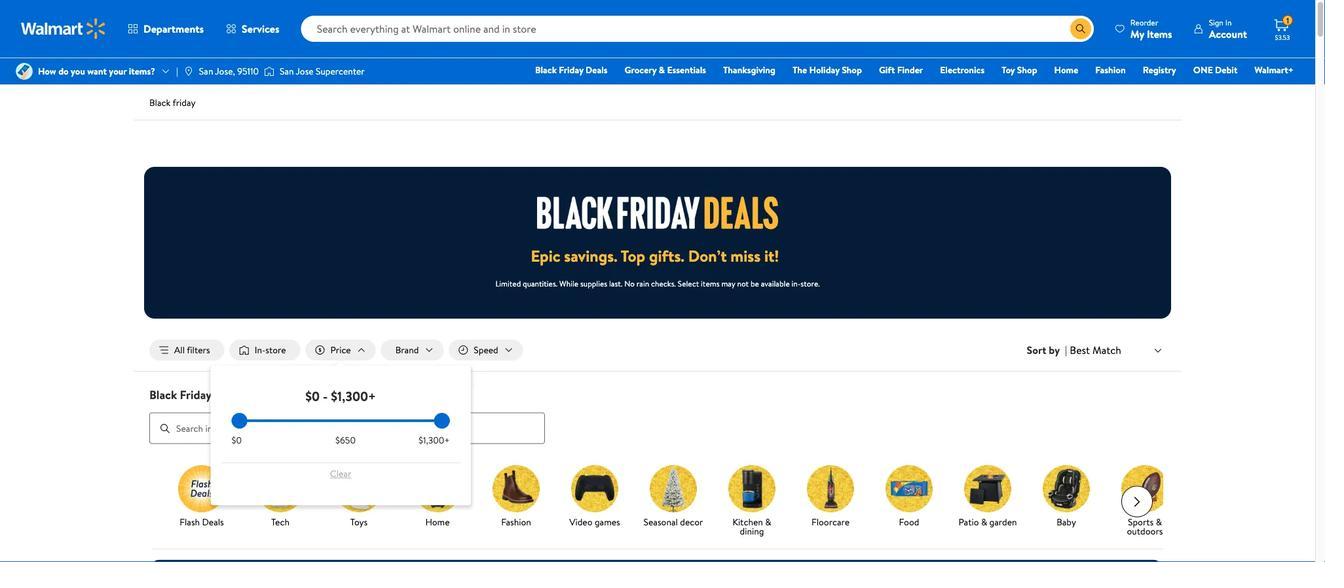 Task type: locate. For each thing, give the bounding box(es) containing it.
speed button
[[449, 340, 523, 361]]

sort by |
[[1027, 343, 1068, 358]]

store.
[[801, 278, 820, 289]]

& inside sports & outdoors
[[1156, 516, 1162, 529]]

you
[[71, 65, 85, 78]]

black
[[535, 64, 557, 76], [149, 96, 171, 109], [149, 387, 177, 403]]

may
[[722, 278, 736, 289]]

0 horizontal spatial black friday deals
[[149, 387, 242, 403]]

 image left how
[[16, 63, 33, 80]]

& for garden
[[981, 516, 988, 529]]

no
[[625, 278, 635, 289]]

deals inside search box
[[214, 387, 242, 403]]

0 vertical spatial fashion
[[1096, 64, 1126, 76]]

| right by
[[1065, 343, 1068, 358]]

patio & garden link
[[954, 466, 1022, 530]]

0 horizontal spatial shop
[[842, 64, 862, 76]]

| up black friday
[[176, 65, 178, 78]]

2 shop from the left
[[1017, 64, 1038, 76]]

floorcare
[[812, 516, 850, 529]]

in-store
[[255, 344, 286, 357]]

filters
[[187, 344, 210, 357]]

finder
[[897, 64, 923, 76]]

walmart black friday deals for days image
[[537, 197, 778, 229]]

walmart+ link
[[1249, 63, 1300, 77]]

1 horizontal spatial |
[[1065, 343, 1068, 358]]

 image for how
[[16, 63, 33, 80]]

1 horizontal spatial san
[[280, 65, 294, 78]]

0 vertical spatial black friday deals
[[535, 64, 608, 76]]

0 horizontal spatial $0
[[232, 434, 242, 447]]

1 vertical spatial fashion
[[501, 516, 531, 529]]

1 vertical spatial |
[[1065, 343, 1068, 358]]

it!
[[765, 245, 779, 267]]

 image up friday
[[183, 66, 194, 77]]

deals left grocery
[[586, 64, 608, 76]]

brand
[[396, 344, 419, 357]]

1 vertical spatial $1,300+
[[419, 434, 450, 447]]

electronics
[[940, 64, 985, 76]]

shop food image
[[886, 466, 933, 513]]

$1,300+ up $1300 range field
[[331, 387, 376, 406]]

kitchen
[[733, 516, 763, 529]]

services
[[242, 22, 280, 36]]

flash deals image
[[178, 466, 225, 513]]

& right grocery
[[659, 64, 665, 76]]

1 vertical spatial friday
[[180, 387, 211, 403]]

0 horizontal spatial home
[[426, 516, 450, 529]]

savings.
[[564, 245, 618, 267]]

don't
[[688, 245, 727, 267]]

fashion link
[[1090, 63, 1132, 77], [482, 466, 550, 530]]

1 horizontal spatial $1,300+
[[419, 434, 450, 447]]

jose
[[296, 65, 314, 78]]

& inside kitchen & dining
[[765, 516, 772, 529]]

debit
[[1215, 64, 1238, 76]]

-
[[323, 387, 328, 406]]

baby link
[[1033, 466, 1101, 530]]

deals down the in-store button
[[214, 387, 242, 403]]

1 horizontal spatial home link
[[1049, 63, 1085, 77]]

 image
[[16, 63, 33, 80], [183, 66, 194, 77]]

2 vertical spatial deals
[[202, 516, 224, 529]]

san left jose
[[280, 65, 294, 78]]

shop
[[842, 64, 862, 76], [1017, 64, 1038, 76]]

home link
[[1049, 63, 1085, 77], [404, 466, 472, 530]]

 image
[[264, 65, 275, 78]]

departments
[[143, 22, 204, 36]]

shop home image
[[414, 466, 461, 513]]

one debit link
[[1188, 63, 1244, 77]]

0 horizontal spatial fashion link
[[482, 466, 550, 530]]

& right dining
[[765, 516, 772, 529]]

shop baby image
[[1043, 466, 1090, 513]]

san
[[199, 65, 213, 78], [280, 65, 294, 78]]

not
[[737, 278, 749, 289]]

price
[[331, 344, 351, 357]]

1 vertical spatial $0
[[232, 434, 242, 447]]

fashion down shop fashion image
[[501, 516, 531, 529]]

food
[[899, 516, 920, 529]]

0 horizontal spatial friday
[[180, 387, 211, 403]]

video
[[570, 516, 593, 529]]

1 vertical spatial black
[[149, 96, 171, 109]]

black friday deals link
[[529, 63, 614, 77]]

$0
[[305, 387, 320, 406], [232, 434, 242, 447]]

$1,300+ up shop home "image"
[[419, 434, 450, 447]]

dining
[[740, 525, 764, 538]]

supercenter
[[316, 65, 365, 78]]

last.
[[609, 278, 623, 289]]

0 horizontal spatial san
[[199, 65, 213, 78]]

gifts.
[[649, 245, 685, 267]]

0 vertical spatial friday
[[559, 64, 584, 76]]

1 vertical spatial black friday deals
[[149, 387, 242, 403]]

gift finder link
[[873, 63, 929, 77]]

kitchen & dining
[[733, 516, 772, 538]]

sports
[[1128, 516, 1154, 529]]

flash
[[180, 516, 200, 529]]

sign in account
[[1209, 17, 1248, 41]]

1 shop from the left
[[842, 64, 862, 76]]

shop right toy
[[1017, 64, 1038, 76]]

0 vertical spatial $0
[[305, 387, 320, 406]]

all
[[174, 344, 185, 357]]

miss
[[731, 245, 761, 267]]

fashion
[[1096, 64, 1126, 76], [501, 516, 531, 529]]

shop right holiday
[[842, 64, 862, 76]]

deals right flash
[[202, 516, 224, 529]]

the holiday shop link
[[787, 63, 868, 77]]

one debit
[[1194, 64, 1238, 76]]

black inside search box
[[149, 387, 177, 403]]

& right patio
[[981, 516, 988, 529]]

account
[[1209, 27, 1248, 41]]

0 vertical spatial $1,300+
[[331, 387, 376, 406]]

electronics link
[[935, 63, 991, 77]]

black friday deals inside search box
[[149, 387, 242, 403]]

1 horizontal spatial friday
[[559, 64, 584, 76]]

& for essentials
[[659, 64, 665, 76]]

reorder my items
[[1131, 17, 1173, 41]]

1 vertical spatial home link
[[404, 466, 472, 530]]

shop kitchen & dining image
[[729, 466, 776, 513]]

san left jose,
[[199, 65, 213, 78]]

1 horizontal spatial fashion link
[[1090, 63, 1132, 77]]

home down shop home "image"
[[426, 516, 450, 529]]

1 vertical spatial fashion link
[[482, 466, 550, 530]]

& for dining
[[765, 516, 772, 529]]

epic
[[531, 245, 561, 267]]

Search in deals search field
[[149, 413, 545, 445]]

all filters button
[[149, 340, 225, 361]]

supplies
[[580, 278, 607, 289]]

seasonal
[[644, 516, 678, 529]]

friday inside black friday deals search box
[[180, 387, 211, 403]]

toy shop
[[1002, 64, 1038, 76]]

1 san from the left
[[199, 65, 213, 78]]

95110
[[237, 65, 259, 78]]

registry
[[1143, 64, 1177, 76]]

home down search icon
[[1055, 64, 1079, 76]]

store
[[265, 344, 286, 357]]

0 horizontal spatial  image
[[16, 63, 33, 80]]

video games link
[[561, 466, 629, 530]]

1 horizontal spatial black friday deals
[[535, 64, 608, 76]]

1 horizontal spatial $0
[[305, 387, 320, 406]]

1
[[1287, 15, 1290, 26]]

items?
[[129, 65, 155, 78]]

san for san jose, 95110
[[199, 65, 213, 78]]

1 horizontal spatial shop
[[1017, 64, 1038, 76]]

1 vertical spatial deals
[[214, 387, 242, 403]]

0 vertical spatial |
[[176, 65, 178, 78]]

& right sports
[[1156, 516, 1162, 529]]

be
[[751, 278, 759, 289]]

1 horizontal spatial  image
[[183, 66, 194, 77]]

2 san from the left
[[280, 65, 294, 78]]

black friday deals
[[535, 64, 608, 76], [149, 387, 242, 403]]

fashion left the registry link
[[1096, 64, 1126, 76]]

toy shop link
[[996, 63, 1043, 77]]

0 horizontal spatial |
[[176, 65, 178, 78]]

jose,
[[215, 65, 235, 78]]

1 horizontal spatial home
[[1055, 64, 1079, 76]]

2 vertical spatial black
[[149, 387, 177, 403]]

$1300 range field
[[232, 420, 450, 423]]



Task type: describe. For each thing, give the bounding box(es) containing it.
sports & outdoors link
[[1111, 466, 1179, 539]]

shop sports & outdoors image
[[1122, 466, 1169, 513]]

toys
[[350, 516, 368, 529]]

best
[[1070, 343, 1090, 358]]

shop floorcare image
[[807, 466, 854, 513]]

shop seasonal image
[[650, 466, 697, 513]]

in-
[[792, 278, 801, 289]]

san for san jose supercenter
[[280, 65, 294, 78]]

items
[[701, 278, 720, 289]]

floorcare link
[[797, 466, 865, 530]]

& for outdoors
[[1156, 516, 1162, 529]]

$0 for $0
[[232, 434, 242, 447]]

garden
[[990, 516, 1017, 529]]

seasonal decor link
[[639, 466, 708, 530]]

games
[[595, 516, 620, 529]]

friday inside the black friday deals link
[[559, 64, 584, 76]]

flash deals link
[[168, 466, 236, 530]]

$0 for $0 - $1,300+
[[305, 387, 320, 406]]

by
[[1049, 343, 1060, 358]]

thanksgiving
[[723, 64, 776, 76]]

toys link
[[325, 466, 393, 530]]

| inside sort and filter section element
[[1065, 343, 1068, 358]]

do
[[58, 65, 69, 78]]

in-
[[255, 344, 265, 357]]

0 horizontal spatial $1,300+
[[331, 387, 376, 406]]

0 vertical spatial black
[[535, 64, 557, 76]]

$3.53
[[1275, 33, 1290, 42]]

in-store button
[[230, 340, 300, 361]]

 image for san
[[183, 66, 194, 77]]

how do you want your items?
[[38, 65, 155, 78]]

quantities.
[[523, 278, 558, 289]]

patio
[[959, 516, 979, 529]]

checks.
[[651, 278, 676, 289]]

grocery
[[625, 64, 657, 76]]

san jose supercenter
[[280, 65, 365, 78]]

holiday
[[810, 64, 840, 76]]

1 vertical spatial home
[[426, 516, 450, 529]]

services button
[[215, 13, 291, 45]]

0 vertical spatial home
[[1055, 64, 1079, 76]]

baby
[[1057, 516, 1076, 529]]

grocery & essentials link
[[619, 63, 712, 77]]

walmart image
[[21, 18, 106, 39]]

how
[[38, 65, 56, 78]]

$650
[[336, 434, 356, 447]]

sort and filter section element
[[134, 330, 1182, 372]]

search image
[[160, 424, 170, 434]]

1 horizontal spatial fashion
[[1096, 64, 1126, 76]]

shop video games image
[[571, 466, 619, 513]]

0 horizontal spatial home link
[[404, 466, 472, 530]]

shop toys image
[[335, 466, 383, 513]]

seasonal decor
[[644, 516, 703, 529]]

toy
[[1002, 64, 1015, 76]]

gift finder
[[879, 64, 923, 76]]

clear button
[[232, 464, 450, 485]]

limited
[[496, 278, 521, 289]]

Walmart Site-Wide search field
[[301, 16, 1094, 42]]

shop fashion image
[[493, 466, 540, 513]]

0 vertical spatial fashion link
[[1090, 63, 1132, 77]]

flash deals
[[180, 516, 224, 529]]

the
[[793, 64, 807, 76]]

tech
[[271, 516, 290, 529]]

shop patio & garden image
[[964, 466, 1012, 513]]

sort
[[1027, 343, 1047, 358]]

want
[[87, 65, 107, 78]]

food link
[[875, 466, 943, 530]]

in
[[1226, 17, 1232, 28]]

departments button
[[117, 13, 215, 45]]

Black Friday Deals search field
[[134, 387, 1182, 445]]

rain
[[637, 278, 649, 289]]

next slide for chipmodulewithimages list image
[[1122, 487, 1153, 518]]

shop tech image
[[257, 466, 304, 513]]

grocery & essentials
[[625, 64, 706, 76]]

items
[[1147, 27, 1173, 41]]

select
[[678, 278, 699, 289]]

best match
[[1070, 343, 1122, 358]]

search icon image
[[1076, 24, 1086, 34]]

my
[[1131, 27, 1145, 41]]

best match button
[[1068, 342, 1166, 359]]

$0 - $1,300+
[[305, 387, 376, 406]]

video games
[[570, 516, 620, 529]]

available
[[761, 278, 790, 289]]

all filters
[[174, 344, 210, 357]]

brand button
[[381, 340, 444, 361]]

kitchen & dining link
[[718, 466, 786, 539]]

$0 range field
[[232, 420, 450, 423]]

0 vertical spatial deals
[[586, 64, 608, 76]]

clear
[[330, 468, 351, 481]]

0 vertical spatial home link
[[1049, 63, 1085, 77]]

decor
[[680, 516, 703, 529]]

walmart+
[[1255, 64, 1294, 76]]

tech link
[[246, 466, 314, 530]]

Search search field
[[301, 16, 1094, 42]]

epic savings. top gifts. don't miss it!
[[531, 245, 779, 267]]

0 horizontal spatial fashion
[[501, 516, 531, 529]]

patio & garden
[[959, 516, 1017, 529]]



Task type: vqa. For each thing, say whether or not it's contained in the screenshot.
filters
yes



